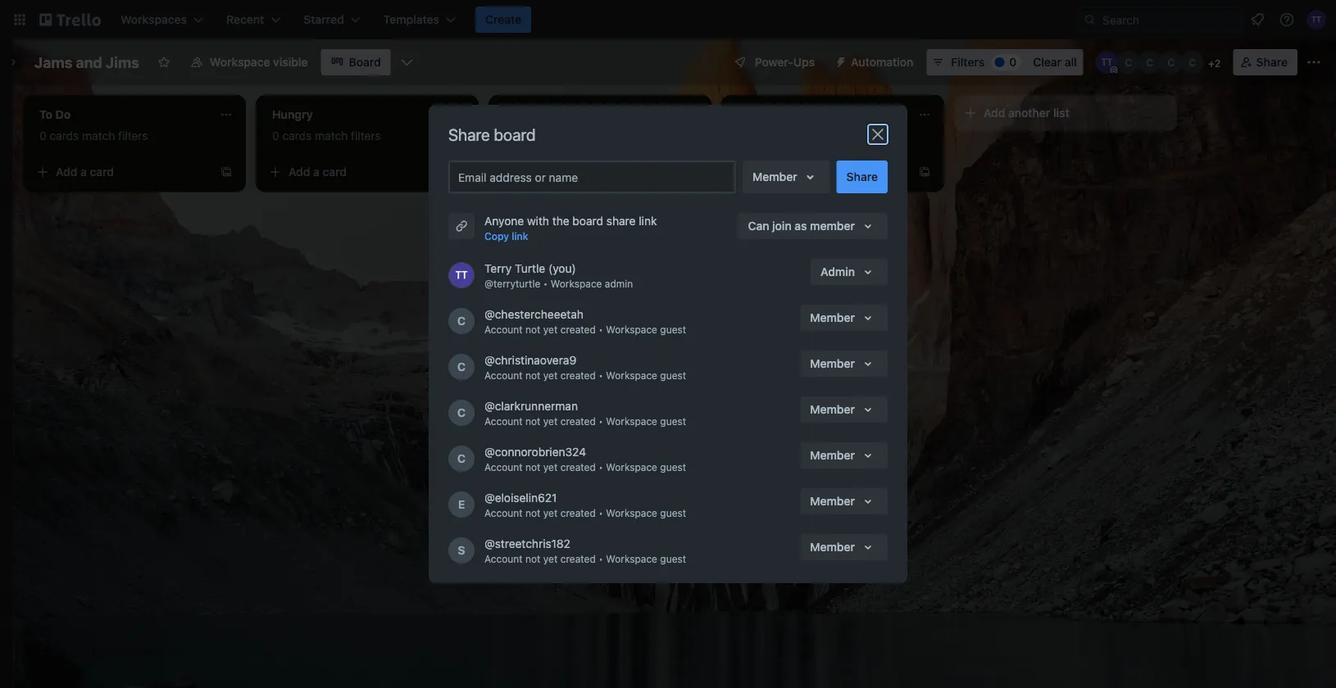 Task type: vqa. For each thing, say whether or not it's contained in the screenshot.
rightmost christinaovera9 (christinaovera9) icon
yes



Task type: locate. For each thing, give the bounding box(es) containing it.
copy
[[485, 230, 509, 242]]

• for @streetchris182
[[599, 553, 603, 565]]

guest inside @streetchris182 account not yet created • workspace guest
[[660, 553, 686, 565]]

link down the anyone
[[512, 230, 528, 242]]

workspace inside terry turtle (you) @terryturtle • workspace admin
[[551, 278, 602, 289]]

card
[[90, 165, 114, 179], [323, 165, 347, 179], [556, 165, 580, 179], [788, 165, 813, 179]]

3 account from the top
[[485, 416, 523, 427]]

board
[[494, 125, 536, 144], [573, 214, 604, 228]]

workspace up @connorobrien324 account not yet created • workspace guest
[[606, 416, 658, 427]]

account inside @streetchris182 account not yet created • workspace guest
[[485, 553, 523, 565]]

not inside @eloiselin621 account not yet created • workspace guest
[[526, 508, 541, 519]]

0 cards match filters down board link
[[272, 129, 381, 143]]

c left @christinaovera9
[[457, 360, 466, 374]]

• up @christinaovera9 account not yet created • workspace guest
[[599, 324, 603, 335]]

with
[[527, 214, 549, 228]]

2 a from the left
[[313, 165, 320, 179]]

2 create from template… image from the left
[[918, 166, 931, 179]]

2 match from the left
[[315, 129, 348, 143]]

created inside @eloiselin621 account not yet created • workspace guest
[[561, 508, 596, 519]]

1 filters from the left
[[118, 129, 148, 143]]

• up @streetchris182 account not yet created • workspace guest
[[599, 508, 603, 519]]

filters for 4th "add a card" button from the right
[[118, 129, 148, 143]]

cards down jams
[[50, 129, 79, 143]]

add for add another list button in the top of the page
[[984, 106, 1006, 120]]

jims
[[106, 53, 139, 71]]

• inside @eloiselin621 account not yet created • workspace guest
[[599, 508, 603, 519]]

2 vertical spatial member button
[[801, 489, 888, 515]]

jams
[[34, 53, 72, 71]]

workspace left "visible"
[[210, 55, 270, 69]]

1 cards from the left
[[50, 129, 79, 143]]

c down terry turtle (terryturtle) icon
[[457, 314, 466, 328]]

1 horizontal spatial board
[[573, 214, 604, 228]]

yet for @chestercheeetah
[[543, 324, 558, 335]]

workspace down @eloiselin621 account not yet created • workspace guest
[[606, 553, 658, 565]]

create from template… image for third "add a card" button from left
[[685, 166, 699, 179]]

created up @streetchris182 account not yet created • workspace guest
[[561, 508, 596, 519]]

not down @clarkrunnerman
[[526, 416, 541, 427]]

guest inside @eloiselin621 account not yet created • workspace guest
[[660, 508, 686, 519]]

2 created from the top
[[561, 370, 596, 381]]

4 add a card from the left
[[754, 165, 813, 179]]

2 horizontal spatial cards
[[515, 129, 545, 143]]

guest inside @christinaovera9 account not yet created • workspace guest
[[660, 370, 686, 381]]

0 cards match filters down the board name text box at top left
[[39, 129, 148, 143]]

1 horizontal spatial share
[[847, 170, 878, 184]]

@christinaovera9
[[485, 354, 577, 367]]

terry turtle (terryturtle) image
[[1307, 10, 1327, 30], [1096, 51, 1119, 74]]

account
[[485, 324, 523, 335], [485, 370, 523, 381], [485, 416, 523, 427], [485, 462, 523, 473], [485, 508, 523, 519], [485, 553, 523, 565]]

• down @eloiselin621 account not yet created • workspace guest
[[599, 553, 603, 565]]

add for 1st "add a card" button from the right
[[754, 165, 776, 179]]

• inside @christinaovera9 account not yet created • workspace guest
[[599, 370, 603, 381]]

workspace inside @streetchris182 account not yet created • workspace guest
[[606, 553, 658, 565]]

account down @streetchris182
[[485, 553, 523, 565]]

1 horizontal spatial chestercheeetah (chestercheeetah) image
[[1117, 51, 1140, 74]]

0 vertical spatial connorobrien324 (connorobrien324) image
[[1181, 51, 1204, 74]]

add another list
[[984, 106, 1070, 120]]

yet for @eloiselin621
[[543, 508, 558, 519]]

c
[[1125, 57, 1132, 68], [1146, 57, 1154, 68], [1168, 57, 1175, 68], [1189, 57, 1196, 68], [457, 314, 466, 328], [457, 360, 466, 374], [457, 406, 466, 420], [457, 452, 466, 466]]

0 vertical spatial member button
[[801, 305, 888, 331]]

c down search field
[[1146, 57, 1154, 68]]

1 horizontal spatial create from template… image
[[685, 166, 699, 179]]

workspace inside @clarkrunnerman account not yet created • workspace guest
[[606, 416, 658, 427]]

another
[[1009, 106, 1051, 120]]

clarkrunnerman (clarkrunnerman) image left +
[[1160, 51, 1183, 74]]

cards
[[50, 129, 79, 143], [282, 129, 312, 143], [515, 129, 545, 143]]

4 created from the top
[[561, 462, 596, 473]]

1 not from the top
[[526, 324, 541, 335]]

a for third "add a card" button from left
[[546, 165, 553, 179]]

4 guest from the top
[[660, 462, 686, 473]]

cards down "visible"
[[282, 129, 312, 143]]

0 horizontal spatial board
[[494, 125, 536, 144]]

1 horizontal spatial create from template… image
[[918, 166, 931, 179]]

share button down close icon
[[837, 161, 888, 194]]

connorobrien324 (connorobrien324) image up e
[[449, 446, 475, 472]]

0 cards match filters
[[39, 129, 148, 143], [272, 129, 381, 143], [505, 129, 614, 143]]

3 match from the left
[[548, 129, 581, 143]]

show menu image
[[1306, 54, 1323, 71]]

workspace up @eloiselin621 account not yet created • workspace guest
[[606, 462, 658, 473]]

link right 'share'
[[639, 214, 657, 228]]

workspace down (you)
[[551, 278, 602, 289]]

• up @clarkrunnerman account not yet created • workspace guest
[[599, 370, 603, 381]]

guest inside @clarkrunnerman account not yet created • workspace guest
[[660, 416, 686, 427]]

2 horizontal spatial filters
[[584, 129, 614, 143]]

c left christinaovera9 (christinaovera9) image
[[1125, 57, 1132, 68]]

yet for @streetchris182
[[543, 553, 558, 565]]

c inside christinaovera9 (christinaovera9) image
[[1146, 57, 1154, 68]]

3 c button from the left
[[1160, 51, 1183, 74]]

copy link button
[[485, 228, 528, 244]]

0 horizontal spatial terry turtle (terryturtle) image
[[1096, 51, 1119, 74]]

0 horizontal spatial create from template… image
[[453, 166, 466, 179]]

2
[[1215, 57, 1221, 69]]

not down @chestercheeetah in the left top of the page
[[526, 324, 541, 335]]

5 account from the top
[[485, 508, 523, 519]]

0 vertical spatial chestercheeetah (chestercheeetah) image
[[1117, 51, 1140, 74]]

guest for @connorobrien324
[[660, 462, 686, 473]]

account inside @connorobrien324 account not yet created • workspace guest
[[485, 462, 523, 473]]

guest inside @connorobrien324 account not yet created • workspace guest
[[660, 462, 686, 473]]

match for 4th "add a card" button from the right
[[82, 129, 115, 143]]

workspace up @streetchris182 account not yet created • workspace guest
[[606, 508, 658, 519]]

workspace for @clarkrunnerman
[[606, 416, 658, 427]]

primary element
[[0, 0, 1337, 39]]

• for @chestercheeetah
[[599, 324, 603, 335]]

1 horizontal spatial match
[[315, 129, 348, 143]]

account down @christinaovera9
[[485, 370, 523, 381]]

6 yet from the top
[[543, 553, 558, 565]]

1 horizontal spatial connorobrien324 (connorobrien324) image
[[1181, 51, 1204, 74]]

1 created from the top
[[561, 324, 596, 335]]

add
[[984, 106, 1006, 120], [56, 165, 77, 179], [289, 165, 310, 179], [521, 165, 543, 179], [754, 165, 776, 179]]

created up @eloiselin621 account not yet created • workspace guest
[[561, 462, 596, 473]]

Email address or name text field
[[458, 166, 733, 189]]

1 horizontal spatial link
[[639, 214, 657, 228]]

yet inside the @chestercheeetah account not yet created • workspace guest
[[543, 324, 558, 335]]

match for third "add a card" button from left
[[548, 129, 581, 143]]

connorobrien324 (connorobrien324) image left +
[[1181, 51, 1204, 74]]

cards for third "add a card" button from the right
[[282, 129, 312, 143]]

5 not from the top
[[526, 508, 541, 519]]

yet inside @clarkrunnerman account not yet created • workspace guest
[[543, 416, 558, 427]]

created inside @christinaovera9 account not yet created • workspace guest
[[561, 370, 596, 381]]

workspace down admin
[[606, 324, 658, 335]]

yet inside @christinaovera9 account not yet created • workspace guest
[[543, 370, 558, 381]]

not inside @streetchris182 account not yet created • workspace guest
[[526, 553, 541, 565]]

share for share board
[[449, 125, 490, 144]]

member
[[810, 219, 855, 233]]

1 vertical spatial share button
[[837, 161, 888, 194]]

account for @chestercheeetah
[[485, 324, 523, 335]]

0 cards match filters for 4th "add a card" button from the right
[[39, 129, 148, 143]]

3 0 cards match filters from the left
[[505, 129, 614, 143]]

1 add a card button from the left
[[30, 159, 213, 185]]

1 guest from the top
[[660, 324, 686, 335]]

terry
[[485, 262, 512, 276]]

0
[[1010, 55, 1017, 69], [39, 129, 46, 143], [272, 129, 279, 143], [505, 129, 512, 143]]

can join as member button
[[738, 213, 888, 239]]

not inside @connorobrien324 account not yet created • workspace guest
[[526, 462, 541, 473]]

account for @streetchris182
[[485, 553, 523, 565]]

match
[[82, 129, 115, 143], [315, 129, 348, 143], [548, 129, 581, 143]]

not inside the @chestercheeetah account not yet created • workspace guest
[[526, 324, 541, 335]]

2 horizontal spatial match
[[548, 129, 581, 143]]

@clarkrunnerman account not yet created • workspace guest
[[485, 400, 686, 427]]

• inside the @chestercheeetah account not yet created • workspace guest
[[599, 324, 603, 335]]

2 horizontal spatial share
[[1257, 55, 1288, 69]]

share button down 0 notifications image
[[1234, 49, 1298, 75]]

yet inside @connorobrien324 account not yet created • workspace guest
[[543, 462, 558, 473]]

member
[[753, 170, 798, 184], [810, 311, 855, 325], [810, 357, 855, 371], [810, 403, 855, 417], [810, 449, 855, 462], [810, 495, 855, 508], [810, 541, 855, 554]]

3 not from the top
[[526, 416, 541, 427]]

c right christinaovera9 (christinaovera9) image
[[1168, 57, 1175, 68]]

account for @connorobrien324
[[485, 462, 523, 473]]

cards up email address or name text box
[[515, 129, 545, 143]]

4 yet from the top
[[543, 462, 558, 473]]

1 create from template… image from the left
[[220, 166, 233, 179]]

2 account from the top
[[485, 370, 523, 381]]

terry turtle (terryturtle) image right 'open information menu' image
[[1307, 10, 1327, 30]]

@streetchris182 account not yet created • workspace guest
[[485, 537, 686, 565]]

• up @connorobrien324 account not yet created • workspace guest
[[599, 416, 603, 427]]

0 horizontal spatial filters
[[118, 129, 148, 143]]

0 horizontal spatial 0 cards match filters
[[39, 129, 148, 143]]

not down @christinaovera9
[[526, 370, 541, 381]]

yet for @clarkrunnerman
[[543, 416, 558, 427]]

power-ups
[[755, 55, 815, 69]]

member button
[[743, 161, 830, 194], [801, 351, 888, 377], [801, 443, 888, 469], [801, 535, 888, 561]]

filters up email address or name text box
[[584, 129, 614, 143]]

@chestercheeetah
[[485, 308, 584, 321]]

yet down @chestercheeetah in the left top of the page
[[543, 324, 558, 335]]

3 member button from the top
[[801, 489, 888, 515]]

e
[[458, 498, 465, 512]]

yet down @eloiselin621
[[543, 508, 558, 519]]

6 guest from the top
[[660, 553, 686, 565]]

filters down jims
[[118, 129, 148, 143]]

filters down board
[[351, 129, 381, 143]]

1 vertical spatial terry turtle (terryturtle) image
[[1096, 51, 1119, 74]]

yet down @connorobrien324 in the left of the page
[[543, 462, 558, 473]]

a
[[80, 165, 87, 179], [313, 165, 320, 179], [546, 165, 553, 179], [779, 165, 785, 179]]

share board
[[449, 125, 536, 144]]

2 create from template… image from the left
[[685, 166, 699, 179]]

• down 'turtle'
[[543, 278, 548, 289]]

1 horizontal spatial 0 cards match filters
[[272, 129, 381, 143]]

filters for third "add a card" button from the right
[[351, 129, 381, 143]]

yet
[[543, 324, 558, 335], [543, 370, 558, 381], [543, 416, 558, 427], [543, 462, 558, 473], [543, 508, 558, 519], [543, 553, 558, 565]]

account inside @christinaovera9 account not yet created • workspace guest
[[485, 370, 523, 381]]

clarkrunnerman (clarkrunnerman) image down christinaovera9 (christinaovera9) icon
[[449, 400, 475, 426]]

3 cards from the left
[[515, 129, 545, 143]]

0 vertical spatial board
[[494, 125, 536, 144]]

6 created from the top
[[561, 553, 596, 565]]

not down @eloiselin621
[[526, 508, 541, 519]]

account down @clarkrunnerman
[[485, 416, 523, 427]]

not for @connorobrien324
[[526, 462, 541, 473]]

workspace inside @christinaovera9 account not yet created • workspace guest
[[606, 370, 658, 381]]

created for @chestercheeetah
[[561, 324, 596, 335]]

1 vertical spatial connorobrien324 (connorobrien324) image
[[449, 446, 475, 472]]

yet down @streetchris182
[[543, 553, 558, 565]]

clear
[[1033, 55, 1062, 69]]

link
[[639, 214, 657, 228], [512, 230, 528, 242]]

1 horizontal spatial terry turtle (terryturtle) image
[[1307, 10, 1327, 30]]

chestercheeetah (chestercheeetah) image
[[1117, 51, 1140, 74], [449, 308, 475, 335]]

• up @eloiselin621 account not yet created • workspace guest
[[599, 462, 603, 473]]

member for @christinaovera9
[[810, 357, 855, 371]]

1 vertical spatial clarkrunnerman (clarkrunnerman) image
[[449, 400, 475, 426]]

cards for 4th "add a card" button from the right
[[50, 129, 79, 143]]

4 not from the top
[[526, 462, 541, 473]]

guest
[[660, 324, 686, 335], [660, 370, 686, 381], [660, 416, 686, 427], [660, 462, 686, 473], [660, 508, 686, 519], [660, 553, 686, 565]]

0 horizontal spatial cards
[[50, 129, 79, 143]]

yet inside @streetchris182 account not yet created • workspace guest
[[543, 553, 558, 565]]

match for third "add a card" button from the right
[[315, 129, 348, 143]]

3 created from the top
[[561, 416, 596, 427]]

create from template… image
[[220, 166, 233, 179], [685, 166, 699, 179]]

5 created from the top
[[561, 508, 596, 519]]

2 yet from the top
[[543, 370, 558, 381]]

board link
[[321, 49, 391, 75]]

add a card button
[[30, 159, 213, 185], [262, 159, 446, 185], [495, 159, 679, 185], [728, 159, 912, 185]]

s
[[458, 544, 465, 558]]

created
[[561, 324, 596, 335], [561, 370, 596, 381], [561, 416, 596, 427], [561, 462, 596, 473], [561, 508, 596, 519], [561, 553, 596, 565]]

2 member button from the top
[[801, 397, 888, 423]]

create from template… image for 4th "add a card" button from the right
[[220, 166, 233, 179]]

• inside @streetchris182 account not yet created • workspace guest
[[599, 553, 603, 565]]

share button
[[1234, 49, 1298, 75], [837, 161, 888, 194]]

1 yet from the top
[[543, 324, 558, 335]]

yet down @clarkrunnerman
[[543, 416, 558, 427]]

turtle
[[515, 262, 545, 276]]

clarkrunnerman (clarkrunnerman) image
[[1160, 51, 1183, 74], [449, 400, 475, 426]]

1 vertical spatial board
[[573, 214, 604, 228]]

automation
[[851, 55, 914, 69]]

0 horizontal spatial chestercheeetah (chestercheeetah) image
[[449, 308, 475, 335]]

workspace inside @connorobrien324 account not yet created • workspace guest
[[606, 462, 658, 473]]

0 vertical spatial link
[[639, 214, 657, 228]]

as
[[795, 219, 807, 233]]

account inside @clarkrunnerman account not yet created • workspace guest
[[485, 416, 523, 427]]

all
[[1065, 55, 1077, 69]]

2 guest from the top
[[660, 370, 686, 381]]

1 vertical spatial share
[[449, 125, 490, 144]]

c left +
[[1189, 57, 1196, 68]]

4 account from the top
[[485, 462, 523, 473]]

not for @clarkrunnerman
[[526, 416, 541, 427]]

power-ups button
[[722, 49, 825, 75]]

add for third "add a card" button from the right
[[289, 165, 310, 179]]

created inside @clarkrunnerman account not yet created • workspace guest
[[561, 416, 596, 427]]

created inside @connorobrien324 account not yet created • workspace guest
[[561, 462, 596, 473]]

2 filters from the left
[[351, 129, 381, 143]]

yet down @christinaovera9
[[543, 370, 558, 381]]

member for @streetchris182
[[810, 541, 855, 554]]

1 horizontal spatial cards
[[282, 129, 312, 143]]

•
[[543, 278, 548, 289], [599, 324, 603, 335], [599, 370, 603, 381], [599, 416, 603, 427], [599, 462, 603, 473], [599, 508, 603, 519], [599, 553, 603, 565]]

0 horizontal spatial match
[[82, 129, 115, 143]]

3 filters from the left
[[584, 129, 614, 143]]

create
[[485, 13, 522, 26]]

0 horizontal spatial connorobrien324 (connorobrien324) image
[[449, 446, 475, 472]]

3 guest from the top
[[660, 416, 686, 427]]

workspace visible button
[[180, 49, 318, 75]]

created up @clarkrunnerman account not yet created • workspace guest
[[561, 370, 596, 381]]

1 account from the top
[[485, 324, 523, 335]]

created for @eloiselin621
[[561, 508, 596, 519]]

0 vertical spatial share button
[[1234, 49, 1298, 75]]

create from template… image
[[453, 166, 466, 179], [918, 166, 931, 179]]

2 horizontal spatial 0 cards match filters
[[505, 129, 614, 143]]

1 vertical spatial link
[[512, 230, 528, 242]]

1 a from the left
[[80, 165, 87, 179]]

1 horizontal spatial clarkrunnerman (clarkrunnerman) image
[[1160, 51, 1183, 74]]

4 a from the left
[[779, 165, 785, 179]]

2 0 cards match filters from the left
[[272, 129, 381, 143]]

6 account from the top
[[485, 553, 523, 565]]

account inside the @chestercheeetah account not yet created • workspace guest
[[485, 324, 523, 335]]

clear all
[[1033, 55, 1077, 69]]

terry turtle (terryturtle) image right all
[[1096, 51, 1119, 74]]

not down @streetchris182
[[526, 553, 541, 565]]

match up email address or name text box
[[548, 129, 581, 143]]

6 not from the top
[[526, 553, 541, 565]]

visible
[[273, 55, 308, 69]]

5 yet from the top
[[543, 508, 558, 519]]

match down 'and'
[[82, 129, 115, 143]]

match down board link
[[315, 129, 348, 143]]

• inside @clarkrunnerman account not yet created • workspace guest
[[599, 416, 603, 427]]

share
[[1257, 55, 1288, 69], [449, 125, 490, 144], [847, 170, 878, 184]]

0 cards match filters up email address or name text box
[[505, 129, 614, 143]]

0 horizontal spatial link
[[512, 230, 528, 242]]

• inside @connorobrien324 account not yet created • workspace guest
[[599, 462, 603, 473]]

workspace inside the @chestercheeetah account not yet created • workspace guest
[[606, 324, 658, 335]]

connorobrien324 (connorobrien324) image
[[1181, 51, 1204, 74], [449, 446, 475, 472]]

filters
[[951, 55, 985, 69]]

chestercheeetah (chestercheeetah) image right all
[[1117, 51, 1140, 74]]

workspace inside button
[[210, 55, 270, 69]]

not for @chestercheeetah
[[526, 324, 541, 335]]

3 card from the left
[[556, 165, 580, 179]]

account down @connorobrien324 in the left of the page
[[485, 462, 523, 473]]

2 cards from the left
[[282, 129, 312, 143]]

the
[[552, 214, 570, 228]]

created inside the @chestercheeetah account not yet created • workspace guest
[[561, 324, 596, 335]]

not
[[526, 324, 541, 335], [526, 370, 541, 381], [526, 416, 541, 427], [526, 462, 541, 473], [526, 508, 541, 519], [526, 553, 541, 565]]

0 horizontal spatial share
[[449, 125, 490, 144]]

0 horizontal spatial create from template… image
[[220, 166, 233, 179]]

created inside @streetchris182 account not yet created • workspace guest
[[561, 553, 596, 565]]

yet inside @eloiselin621 account not yet created • workspace guest
[[543, 508, 558, 519]]

4 card from the left
[[788, 165, 813, 179]]

created down @streetchris182
[[561, 553, 596, 565]]

not down @connorobrien324 in the left of the page
[[526, 462, 541, 473]]

add a card
[[56, 165, 114, 179], [289, 165, 347, 179], [521, 165, 580, 179], [754, 165, 813, 179]]

1 horizontal spatial filters
[[351, 129, 381, 143]]

0 vertical spatial share
[[1257, 55, 1288, 69]]

created up @christinaovera9 account not yet created • workspace guest
[[561, 324, 596, 335]]

1 create from template… image from the left
[[453, 166, 466, 179]]

workspace up @clarkrunnerman account not yet created • workspace guest
[[606, 370, 658, 381]]

streetchris182 (streetchris182) image
[[449, 538, 475, 564]]

guest inside the @chestercheeetah account not yet created • workspace guest
[[660, 324, 686, 335]]

automation button
[[828, 49, 924, 75]]

created up @connorobrien324 account not yet created • workspace guest
[[561, 416, 596, 427]]

2 vertical spatial share
[[847, 170, 878, 184]]

not inside @clarkrunnerman account not yet created • workspace guest
[[526, 416, 541, 427]]

@christinaovera9 account not yet created • workspace guest
[[485, 354, 686, 381]]

filters
[[118, 129, 148, 143], [351, 129, 381, 143], [584, 129, 614, 143]]

anyone with the board share link copy link
[[485, 214, 657, 242]]

member button for @chestercheeetah
[[801, 305, 888, 331]]

eloiselin621 (eloiselin621) image
[[449, 492, 475, 518]]

guest for @christinaovera9
[[660, 370, 686, 381]]

1 member button from the top
[[801, 305, 888, 331]]

3 yet from the top
[[543, 416, 558, 427]]

not inside @christinaovera9 account not yet created • workspace guest
[[526, 370, 541, 381]]

member button
[[801, 305, 888, 331], [801, 397, 888, 423], [801, 489, 888, 515]]

workspace inside @eloiselin621 account not yet created • workspace guest
[[606, 508, 658, 519]]

cards for third "add a card" button from left
[[515, 129, 545, 143]]

1 match from the left
[[82, 129, 115, 143]]

@connorobrien324
[[485, 446, 586, 459]]

1 0 cards match filters from the left
[[39, 129, 148, 143]]

1 vertical spatial member button
[[801, 397, 888, 423]]

account down @chestercheeetah in the left top of the page
[[485, 324, 523, 335]]

2 not from the top
[[526, 370, 541, 381]]

• for @clarkrunnerman
[[599, 416, 603, 427]]

c button
[[1117, 51, 1140, 74], [1139, 51, 1162, 74], [1160, 51, 1183, 74], [1181, 51, 1204, 74]]

member button for @clarkrunnerman
[[801, 397, 888, 423]]

3 a from the left
[[546, 165, 553, 179]]

5 guest from the top
[[660, 508, 686, 519]]

account down @eloiselin621
[[485, 508, 523, 519]]

chestercheeetah (chestercheeetah) image up christinaovera9 (christinaovera9) icon
[[449, 308, 475, 335]]

account inside @eloiselin621 account not yet created • workspace guest
[[485, 508, 523, 519]]

add inside button
[[984, 106, 1006, 120]]

workspace
[[210, 55, 270, 69], [551, 278, 602, 289], [606, 324, 658, 335], [606, 370, 658, 381], [606, 416, 658, 427], [606, 462, 658, 473], [606, 508, 658, 519], [606, 553, 658, 565]]

created for @streetchris182
[[561, 553, 596, 565]]



Task type: describe. For each thing, give the bounding box(es) containing it.
3 add a card from the left
[[521, 165, 580, 179]]

join
[[773, 219, 792, 233]]

2 card from the left
[[323, 165, 347, 179]]

christinaovera9 (christinaovera9) image
[[449, 354, 475, 380]]

create from template… image for 1st "add a card" button from the right
[[918, 166, 931, 179]]

member button for @streetchris182
[[801, 535, 888, 561]]

sm image
[[828, 49, 851, 72]]

Search field
[[1097, 7, 1241, 32]]

• for @eloiselin621
[[599, 508, 603, 519]]

create from template… image for third "add a card" button from the right
[[453, 166, 466, 179]]

workspace for @christinaovera9
[[606, 370, 658, 381]]

member for @eloiselin621
[[810, 495, 855, 508]]

Board name text field
[[26, 49, 147, 75]]

member button for @christinaovera9
[[801, 351, 888, 377]]

member button for @connorobrien324
[[801, 443, 888, 469]]

guest for @clarkrunnerman
[[660, 416, 686, 427]]

workspace for @connorobrien324
[[606, 462, 658, 473]]

• for @christinaovera9
[[599, 370, 603, 381]]

can join as member
[[748, 219, 855, 233]]

add for 4th "add a card" button from the right
[[56, 165, 77, 179]]

customize views image
[[399, 54, 415, 71]]

(you)
[[549, 262, 576, 276]]

@connorobrien324 account not yet created • workspace guest
[[485, 446, 686, 473]]

+
[[1209, 57, 1215, 69]]

4 c button from the left
[[1181, 51, 1204, 74]]

can
[[748, 219, 770, 233]]

guest for @chestercheeetah
[[660, 324, 686, 335]]

2 c button from the left
[[1139, 51, 1162, 74]]

share
[[607, 214, 636, 228]]

terry turtle (you) @terryturtle • workspace admin
[[485, 262, 633, 289]]

admin
[[821, 265, 855, 279]]

a for third "add a card" button from the right
[[313, 165, 320, 179]]

4 add a card button from the left
[[728, 159, 912, 185]]

terry turtle (terryturtle) image
[[449, 262, 475, 289]]

not for @christinaovera9
[[526, 370, 541, 381]]

member for @chestercheeetah
[[810, 311, 855, 325]]

workspace for @chestercheeetah
[[606, 324, 658, 335]]

c up e
[[457, 452, 466, 466]]

1 card from the left
[[90, 165, 114, 179]]

1 horizontal spatial share button
[[1234, 49, 1298, 75]]

+ 2
[[1209, 57, 1221, 69]]

christinaovera9 (christinaovera9) image
[[1139, 51, 1162, 74]]

power-
[[755, 55, 794, 69]]

0 vertical spatial terry turtle (terryturtle) image
[[1307, 10, 1327, 30]]

search image
[[1084, 13, 1097, 26]]

admin button
[[811, 259, 888, 285]]

ups
[[794, 55, 815, 69]]

add for third "add a card" button from left
[[521, 165, 543, 179]]

a for 4th "add a card" button from the right
[[80, 165, 87, 179]]

account for @christinaovera9
[[485, 370, 523, 381]]

yet for @connorobrien324
[[543, 462, 558, 473]]

guest for @eloiselin621
[[660, 508, 686, 519]]

0 for third "add a card" button from the right
[[272, 129, 279, 143]]

close image
[[868, 125, 888, 144]]

1 vertical spatial chestercheeetah (chestercheeetah) image
[[449, 308, 475, 335]]

list
[[1054, 106, 1070, 120]]

3 add a card button from the left
[[495, 159, 679, 185]]

admin
[[605, 278, 633, 289]]

star or unstar board image
[[157, 56, 170, 69]]

0 for 4th "add a card" button from the right
[[39, 129, 46, 143]]

and
[[76, 53, 102, 71]]

a for 1st "add a card" button from the right
[[779, 165, 785, 179]]

account for @clarkrunnerman
[[485, 416, 523, 427]]

not for @streetchris182
[[526, 553, 541, 565]]

c inside christinaovera9 (christinaovera9) icon
[[457, 360, 466, 374]]

guest for @streetchris182
[[660, 553, 686, 565]]

0 horizontal spatial clarkrunnerman (clarkrunnerman) image
[[449, 400, 475, 426]]

account for @eloiselin621
[[485, 508, 523, 519]]

1 add a card from the left
[[56, 165, 114, 179]]

@clarkrunnerman
[[485, 400, 578, 413]]

created for @christinaovera9
[[561, 370, 596, 381]]

0 notifications image
[[1248, 10, 1268, 30]]

0 cards match filters for third "add a card" button from left
[[505, 129, 614, 143]]

2 add a card from the left
[[289, 165, 347, 179]]

created for @connorobrien324
[[561, 462, 596, 473]]

0 for third "add a card" button from left
[[505, 129, 512, 143]]

@terryturtle
[[485, 278, 541, 289]]

member for @clarkrunnerman
[[810, 403, 855, 417]]

@streetchris182
[[485, 537, 571, 551]]

0 vertical spatial clarkrunnerman (clarkrunnerman) image
[[1160, 51, 1183, 74]]

share for left share button
[[847, 170, 878, 184]]

@eloiselin621
[[485, 492, 557, 505]]

c down christinaovera9 (christinaovera9) icon
[[457, 406, 466, 420]]

workspace for @eloiselin621
[[606, 508, 658, 519]]

open information menu image
[[1279, 11, 1296, 28]]

created for @clarkrunnerman
[[561, 416, 596, 427]]

@chestercheeetah account not yet created • workspace guest
[[485, 308, 686, 335]]

board
[[349, 55, 381, 69]]

2 add a card button from the left
[[262, 159, 446, 185]]

add another list button
[[954, 95, 1177, 131]]

member for @connorobrien324
[[810, 449, 855, 462]]

switch to… image
[[11, 11, 28, 28]]

0 horizontal spatial share button
[[837, 161, 888, 194]]

jams and jims
[[34, 53, 139, 71]]

not for @eloiselin621
[[526, 508, 541, 519]]

clear all button
[[1027, 49, 1084, 75]]

• for @connorobrien324
[[599, 462, 603, 473]]

yet for @christinaovera9
[[543, 370, 558, 381]]

• inside terry turtle (you) @terryturtle • workspace admin
[[543, 278, 548, 289]]

workspace for @streetchris182
[[606, 553, 658, 565]]

board inside anyone with the board share link copy link
[[573, 214, 604, 228]]

anyone
[[485, 214, 524, 228]]

0 cards match filters for third "add a card" button from the right
[[272, 129, 381, 143]]

create button
[[476, 7, 531, 33]]

member button for @eloiselin621
[[801, 489, 888, 515]]

1 c button from the left
[[1117, 51, 1140, 74]]

filters for third "add a card" button from left
[[584, 129, 614, 143]]

workspace visible
[[210, 55, 308, 69]]

@eloiselin621 account not yet created • workspace guest
[[485, 492, 686, 519]]



